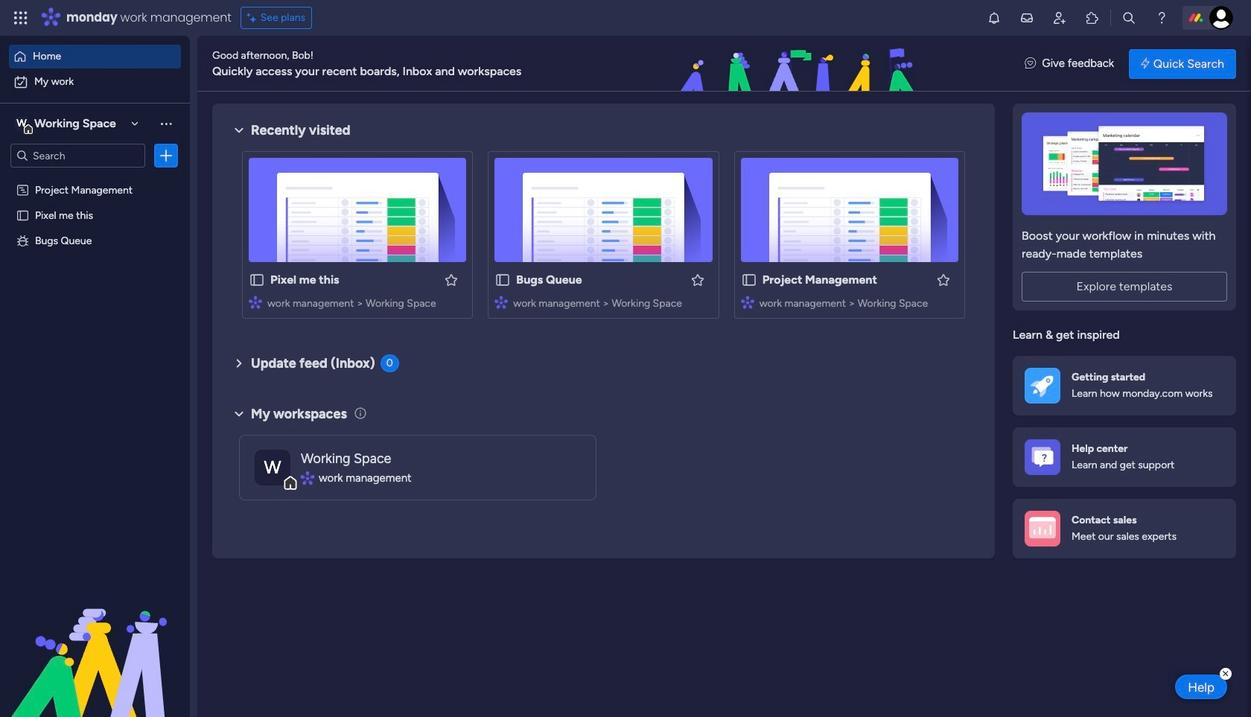 Task type: locate. For each thing, give the bounding box(es) containing it.
add to favorites image for 2nd public board image from left
[[690, 272, 705, 287]]

1 horizontal spatial public board image
[[495, 272, 511, 288]]

1 vertical spatial option
[[9, 70, 181, 94]]

1 horizontal spatial lottie animation image
[[591, 36, 1010, 92]]

public board image
[[249, 272, 265, 288], [495, 272, 511, 288], [741, 272, 757, 288]]

2 add to favorites image from the left
[[936, 272, 951, 287]]

Search in workspace field
[[31, 147, 124, 164]]

2 public board image from the left
[[495, 272, 511, 288]]

getting started element
[[1013, 356, 1236, 415]]

update feed image
[[1019, 10, 1034, 25]]

1 horizontal spatial add to favorites image
[[936, 272, 951, 287]]

0 horizontal spatial lottie animation image
[[0, 567, 190, 717]]

1 add to favorites image from the left
[[690, 272, 705, 287]]

add to favorites image
[[690, 272, 705, 287], [936, 272, 951, 287]]

invite members image
[[1052, 10, 1067, 25]]

lottie animation image
[[591, 36, 1010, 92], [0, 567, 190, 717]]

0 vertical spatial lottie animation element
[[591, 36, 1010, 92]]

list box
[[0, 174, 190, 454]]

2 horizontal spatial public board image
[[741, 272, 757, 288]]

v2 user feedback image
[[1025, 55, 1036, 72]]

monday marketplace image
[[1085, 10, 1100, 25]]

1 vertical spatial lottie animation image
[[0, 567, 190, 717]]

option
[[9, 45, 181, 69], [9, 70, 181, 94], [0, 176, 190, 179]]

templates image image
[[1026, 112, 1223, 215]]

lottie animation element
[[591, 36, 1010, 92], [0, 567, 190, 717]]

workspace options image
[[159, 116, 174, 131]]

workspace selection element
[[14, 115, 118, 134]]

0 horizontal spatial public board image
[[249, 272, 265, 288]]

quick search results list box
[[230, 139, 977, 337]]

0 horizontal spatial add to favorites image
[[690, 272, 705, 287]]

1 vertical spatial lottie animation element
[[0, 567, 190, 717]]



Task type: describe. For each thing, give the bounding box(es) containing it.
search everything image
[[1122, 10, 1136, 25]]

select product image
[[13, 10, 28, 25]]

open update feed (inbox) image
[[230, 354, 248, 372]]

2 vertical spatial option
[[0, 176, 190, 179]]

v2 bolt switch image
[[1141, 55, 1150, 72]]

options image
[[159, 148, 174, 163]]

help center element
[[1013, 427, 1236, 487]]

help image
[[1154, 10, 1169, 25]]

contact sales element
[[1013, 499, 1236, 558]]

0 horizontal spatial lottie animation element
[[0, 567, 190, 717]]

public board image
[[16, 208, 30, 222]]

bob builder image
[[1209, 6, 1233, 30]]

close recently visited image
[[230, 121, 248, 139]]

see plans image
[[247, 10, 260, 26]]

0 vertical spatial option
[[9, 45, 181, 69]]

notifications image
[[987, 10, 1002, 25]]

3 public board image from the left
[[741, 272, 757, 288]]

1 horizontal spatial lottie animation element
[[591, 36, 1010, 92]]

add to favorites image for 1st public board image from the right
[[936, 272, 951, 287]]

close my workspaces image
[[230, 405, 248, 423]]

0 vertical spatial lottie animation image
[[591, 36, 1010, 92]]

workspace image
[[255, 449, 290, 485]]

1 public board image from the left
[[249, 272, 265, 288]]

workspace image
[[14, 115, 29, 132]]

add to favorites image
[[444, 272, 459, 287]]

0 element
[[380, 354, 399, 372]]



Task type: vqa. For each thing, say whether or not it's contained in the screenshot.
MENU Image
no



